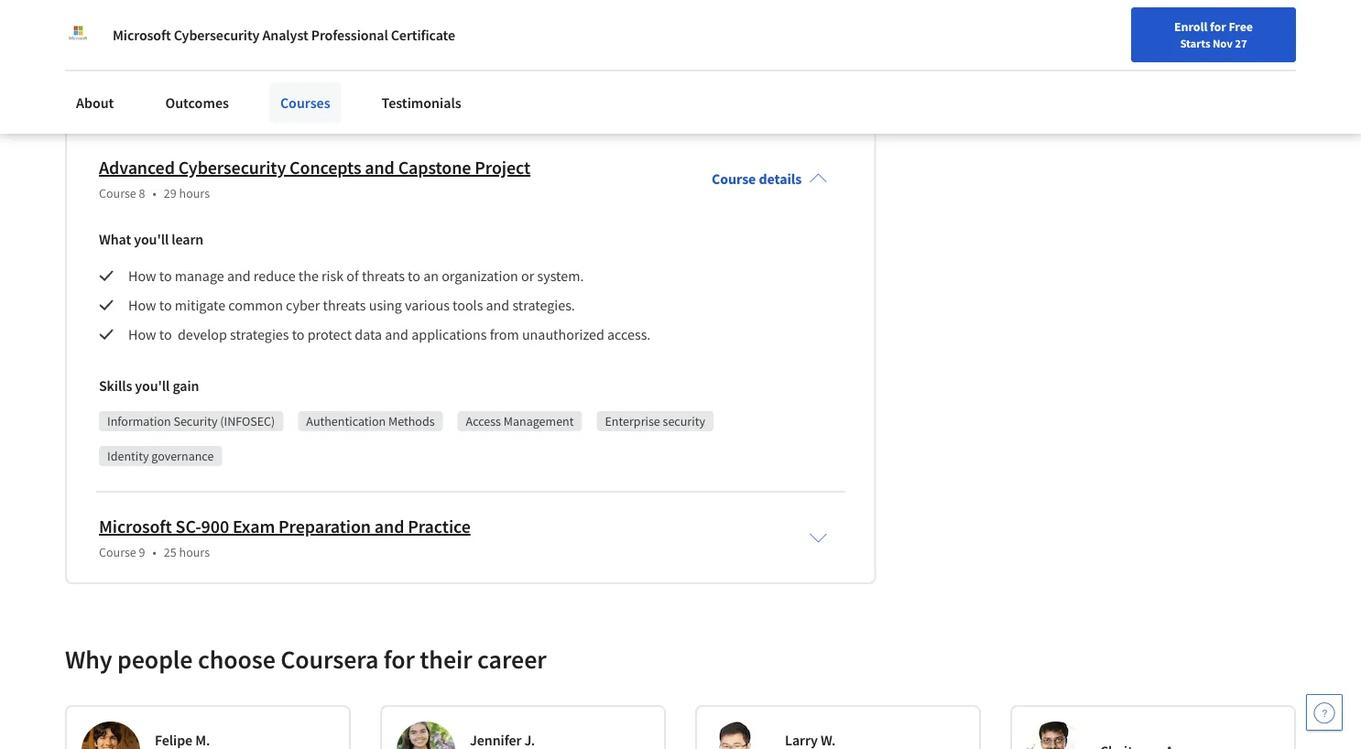 Task type: vqa. For each thing, say whether or not it's contained in the screenshot.
manage at the top of page
yes



Task type: locate. For each thing, give the bounding box(es) containing it.
mitigate
[[175, 296, 225, 315]]

1 vertical spatial microsoft
[[99, 516, 172, 539]]

skills up about
[[99, 53, 132, 71]]

and right data
[[385, 326, 409, 344]]

• right 9
[[153, 545, 157, 561]]

course inside dropdown button
[[712, 170, 756, 188]]

how left develop
[[128, 326, 156, 344]]

to left develop
[[159, 326, 172, 344]]

hours right '29'
[[179, 185, 210, 202]]

9
[[139, 545, 145, 561]]

0 vertical spatial threats
[[362, 267, 405, 285]]

why people choose coursera for their career
[[65, 644, 547, 676]]

1 vertical spatial •
[[153, 545, 157, 561]]

1 vertical spatial information security (infosec)
[[107, 414, 275, 430]]

free
[[1229, 18, 1253, 35]]

enterprise
[[605, 414, 660, 430]]

1 vertical spatial skills you'll gain
[[99, 377, 199, 395]]

3 how from the top
[[128, 326, 156, 344]]

for inside enroll for free starts nov 27
[[1210, 18, 1227, 35]]

skills you'll gain
[[99, 53, 199, 71], [99, 377, 199, 395]]

for
[[1210, 18, 1227, 35], [384, 644, 415, 676]]

information
[[212, 89, 276, 106], [107, 414, 171, 430]]

techniques
[[472, 89, 532, 106]]

information security (infosec) down analyst
[[212, 89, 380, 106]]

(infosec)
[[325, 89, 380, 106], [220, 414, 275, 430]]

cybersecurity up advanced
[[107, 89, 181, 106]]

applications
[[412, 326, 487, 344]]

and
[[365, 157, 395, 180], [227, 267, 251, 285], [486, 296, 510, 315], [385, 326, 409, 344], [375, 516, 404, 539]]

0 vertical spatial gain
[[173, 53, 199, 71]]

course
[[712, 170, 756, 188], [99, 185, 136, 202], [99, 545, 136, 561]]

cybersecurity left analyst
[[174, 26, 260, 44]]

0 vertical spatial for
[[1210, 18, 1227, 35]]

2 skills you'll gain from the top
[[99, 377, 199, 395]]

information up the identity
[[107, 414, 171, 430]]

course left 8
[[99, 185, 136, 202]]

cybersecurity for microsoft
[[174, 26, 260, 44]]

you'll
[[135, 53, 170, 71], [134, 230, 169, 249], [135, 377, 170, 395]]

microsoft inside microsoft sc-900 exam preparation and practice course 9 • 25 hours
[[99, 516, 172, 539]]

0 vertical spatial skills
[[99, 53, 132, 71]]

how for how to  develop strategies to protect data and applications from unauthorized access.
[[128, 326, 156, 344]]

enterprise security
[[605, 414, 705, 430]]

1 vertical spatial for
[[384, 644, 415, 676]]

0 vertical spatial you'll
[[135, 53, 170, 71]]

0 vertical spatial information
[[212, 89, 276, 106]]

security up the governance
[[174, 414, 218, 430]]

data
[[355, 326, 382, 344]]

1 • from the top
[[153, 185, 157, 202]]

2 how from the top
[[128, 296, 156, 315]]

1 vertical spatial security
[[174, 414, 218, 430]]

from
[[490, 326, 519, 344]]

outcomes
[[165, 93, 229, 112]]

1 hours from the top
[[179, 185, 210, 202]]

details
[[759, 170, 802, 188]]

gain up outcomes
[[173, 53, 199, 71]]

2 • from the top
[[153, 545, 157, 561]]

to left an on the left top of page
[[408, 267, 421, 285]]

cybersecurity
[[174, 26, 260, 44], [107, 89, 181, 106], [178, 157, 286, 180]]

0 vertical spatial hours
[[179, 185, 210, 202]]

0 vertical spatial cybersecurity
[[174, 26, 260, 44]]

nov
[[1213, 36, 1233, 50]]

of
[[347, 267, 359, 285]]

course details
[[712, 170, 802, 188]]

cyber
[[286, 296, 320, 315]]

people
[[117, 644, 193, 676]]

1 skills you'll gain from the top
[[99, 53, 199, 71]]

1 how from the top
[[128, 267, 156, 285]]

1 horizontal spatial for
[[1210, 18, 1227, 35]]

(infosec) down professional
[[325, 89, 380, 106]]

how down what you'll learn
[[128, 267, 156, 285]]

system.
[[537, 267, 584, 285]]

0 vertical spatial skills you'll gain
[[99, 53, 199, 71]]

project
[[475, 157, 531, 180]]

1 skills from the top
[[99, 53, 132, 71]]

security down analyst
[[278, 89, 322, 106]]

hours
[[179, 185, 210, 202], [179, 545, 210, 561]]

1 vertical spatial how
[[128, 296, 156, 315]]

2 vertical spatial you'll
[[135, 377, 170, 395]]

•
[[153, 185, 157, 202], [153, 545, 157, 561]]

develop
[[178, 326, 227, 344]]

2 gain from the top
[[173, 377, 199, 395]]

1 vertical spatial cybersecurity
[[107, 89, 181, 106]]

gain down develop
[[173, 377, 199, 395]]

microsoft up 9
[[99, 516, 172, 539]]

authentication
[[306, 414, 386, 430]]

to left mitigate on the top
[[159, 296, 172, 315]]

and left practice on the bottom left of page
[[375, 516, 404, 539]]

the
[[299, 267, 319, 285]]

2 skills from the top
[[99, 377, 132, 395]]

0 vertical spatial information security (infosec)
[[212, 89, 380, 106]]

microsoft right microsoft icon at the top left of page
[[113, 26, 171, 44]]

menu item
[[977, 18, 1095, 78]]

capstone
[[398, 157, 471, 180]]

advanced cybersecurity concepts and capstone project link
[[99, 157, 531, 180]]

1 vertical spatial hours
[[179, 545, 210, 561]]

security
[[663, 414, 705, 430]]

organization
[[442, 267, 518, 285]]

you'll for information security (infosec)
[[135, 377, 170, 395]]

hours right 25
[[179, 545, 210, 561]]

you'll up outcomes
[[135, 53, 170, 71]]

how to manage and reduce the risk of threats to an organization or system.
[[128, 267, 584, 285]]

access.
[[607, 326, 651, 344]]

how left mitigate on the top
[[128, 296, 156, 315]]

0 vertical spatial •
[[153, 185, 157, 202]]

None search field
[[261, 11, 600, 48]]

outcomes link
[[154, 82, 240, 123]]

authentication methods
[[306, 414, 435, 430]]

0 vertical spatial security
[[278, 89, 322, 106]]

risk
[[322, 267, 344, 285]]

2 vertical spatial how
[[128, 326, 156, 344]]

and up common
[[227, 267, 251, 285]]

sc-
[[176, 516, 201, 539]]

0 vertical spatial (infosec)
[[325, 89, 380, 106]]

microsoft sc-900 exam preparation and practice course 9 • 25 hours
[[99, 516, 471, 561]]

how for how to mitigate common cyber threats using various tools and strategies.
[[128, 296, 156, 315]]

skills you'll gain for information security (infosec)
[[99, 377, 199, 395]]

threats up the using
[[362, 267, 405, 285]]

manage
[[175, 267, 224, 285]]

information security (infosec) up the governance
[[107, 414, 275, 430]]

threats down "of" at left
[[323, 296, 366, 315]]

information security (infosec)
[[212, 89, 380, 106], [107, 414, 275, 430]]

course details button
[[697, 144, 842, 214]]

to for common
[[159, 296, 172, 315]]

to for strategies
[[159, 326, 172, 344]]

skills up the identity
[[99, 377, 132, 395]]

course left 9
[[99, 545, 136, 561]]

microsoft for sc-
[[99, 516, 172, 539]]

how to mitigate common cyber threats using various tools and strategies.
[[128, 296, 575, 315]]

career
[[477, 644, 547, 676]]

their
[[420, 644, 472, 676]]

to
[[159, 267, 172, 285], [408, 267, 421, 285], [159, 296, 172, 315], [159, 326, 172, 344], [292, 326, 305, 344]]

25
[[164, 545, 177, 561]]

2 hours from the top
[[179, 545, 210, 561]]

how
[[128, 267, 156, 285], [128, 296, 156, 315], [128, 326, 156, 344]]

skills for information security (infosec)
[[99, 377, 132, 395]]

1 vertical spatial information
[[107, 414, 171, 430]]

0 vertical spatial how
[[128, 267, 156, 285]]

for up nov
[[1210, 18, 1227, 35]]

(infosec) down strategies
[[220, 414, 275, 430]]

and right concepts
[[365, 157, 395, 180]]

microsoft
[[113, 26, 171, 44], [99, 516, 172, 539]]

hours inside microsoft sc-900 exam preparation and practice course 9 • 25 hours
[[179, 545, 210, 561]]

skills you'll gain up identity governance
[[99, 377, 199, 395]]

cybersecurity down outcomes
[[178, 157, 286, 180]]

unauthorized
[[522, 326, 605, 344]]

courses link
[[269, 82, 341, 123]]

strategies.
[[513, 296, 575, 315]]

you'll left learn
[[134, 230, 169, 249]]

advanced cybersecurity concepts and capstone project course 8 • 29 hours
[[99, 157, 531, 202]]

coursera image
[[22, 15, 138, 44]]

2 vertical spatial cybersecurity
[[178, 157, 286, 180]]

microsoft image
[[65, 22, 91, 48]]

encryption
[[411, 89, 470, 106]]

show notifications image
[[1114, 23, 1136, 45]]

you'll up identity governance
[[135, 377, 170, 395]]

1 vertical spatial (infosec)
[[220, 414, 275, 430]]

security
[[278, 89, 322, 106], [174, 414, 218, 430]]

0 horizontal spatial information
[[107, 414, 171, 430]]

1 vertical spatial gain
[[173, 377, 199, 395]]

course left "details"
[[712, 170, 756, 188]]

threats
[[362, 267, 405, 285], [323, 296, 366, 315]]

• right 8
[[153, 185, 157, 202]]

1 gain from the top
[[173, 53, 199, 71]]

to down cyber
[[292, 326, 305, 344]]

1 vertical spatial skills
[[99, 377, 132, 395]]

skills
[[99, 53, 132, 71], [99, 377, 132, 395]]

what
[[99, 230, 131, 249]]

900
[[201, 516, 229, 539]]

skills you'll gain up outcomes
[[99, 53, 199, 71]]

to left manage
[[159, 267, 172, 285]]

0 vertical spatial microsoft
[[113, 26, 171, 44]]

cybersecurity inside "advanced cybersecurity concepts and capstone project course 8 • 29 hours"
[[178, 157, 286, 180]]

for left their
[[384, 644, 415, 676]]

tools
[[453, 296, 483, 315]]

information left courses
[[212, 89, 276, 106]]

testimonials link
[[371, 82, 473, 123]]

common
[[228, 296, 283, 315]]

an
[[423, 267, 439, 285]]

learn
[[172, 230, 204, 249]]



Task type: describe. For each thing, give the bounding box(es) containing it.
encryption techniques
[[411, 89, 532, 106]]

advanced
[[99, 157, 175, 180]]

analyst
[[263, 26, 308, 44]]

1 horizontal spatial security
[[278, 89, 322, 106]]

0 horizontal spatial security
[[174, 414, 218, 430]]

1 horizontal spatial (infosec)
[[325, 89, 380, 106]]

coursera
[[281, 644, 379, 676]]

about
[[76, 93, 114, 112]]

microsoft sc-900 exam preparation and practice link
[[99, 516, 471, 539]]

concepts
[[290, 157, 361, 180]]

microsoft cybersecurity analyst professional certificate
[[113, 26, 455, 44]]

0 horizontal spatial for
[[384, 644, 415, 676]]

enroll
[[1175, 18, 1208, 35]]

various
[[405, 296, 450, 315]]

hours inside "advanced cybersecurity concepts and capstone project course 8 • 29 hours"
[[179, 185, 210, 202]]

reduce
[[254, 267, 296, 285]]

cybersecurity for advanced
[[178, 157, 286, 180]]

governance
[[151, 448, 214, 465]]

1 vertical spatial you'll
[[134, 230, 169, 249]]

using
[[369, 296, 402, 315]]

strategies
[[230, 326, 289, 344]]

identity governance
[[107, 448, 214, 465]]

identity
[[107, 448, 149, 465]]

management
[[504, 414, 574, 430]]

preparation
[[279, 516, 371, 539]]

access management
[[466, 414, 574, 430]]

course inside microsoft sc-900 exam preparation and practice course 9 • 25 hours
[[99, 545, 136, 561]]

about link
[[65, 82, 125, 123]]

or
[[521, 267, 534, 285]]

and inside "advanced cybersecurity concepts and capstone project course 8 • 29 hours"
[[365, 157, 395, 180]]

0 horizontal spatial (infosec)
[[220, 414, 275, 430]]

and right tools
[[486, 296, 510, 315]]

courses
[[280, 93, 330, 112]]

gain for information security (infosec)
[[173, 377, 199, 395]]

protect
[[308, 326, 352, 344]]

methods
[[388, 414, 435, 430]]

what you'll learn
[[99, 230, 204, 249]]

certificate
[[391, 26, 455, 44]]

enroll for free starts nov 27
[[1175, 18, 1253, 50]]

• inside "advanced cybersecurity concepts and capstone project course 8 • 29 hours"
[[153, 185, 157, 202]]

you'll for cybersecurity
[[135, 53, 170, 71]]

microsoft for cybersecurity
[[113, 26, 171, 44]]

how for how to manage and reduce the risk of threats to an organization or system.
[[128, 267, 156, 285]]

starts
[[1180, 36, 1211, 50]]

exam
[[233, 516, 275, 539]]

skills you'll gain for cybersecurity
[[99, 53, 199, 71]]

8
[[139, 185, 145, 202]]

choose
[[198, 644, 276, 676]]

1 horizontal spatial information
[[212, 89, 276, 106]]

29
[[164, 185, 177, 202]]

course inside "advanced cybersecurity concepts and capstone project course 8 • 29 hours"
[[99, 185, 136, 202]]

practice
[[408, 516, 471, 539]]

why
[[65, 644, 112, 676]]

skills for cybersecurity
[[99, 53, 132, 71]]

• inside microsoft sc-900 exam preparation and practice course 9 • 25 hours
[[153, 545, 157, 561]]

help center image
[[1314, 702, 1336, 724]]

1 vertical spatial threats
[[323, 296, 366, 315]]

professional
[[311, 26, 388, 44]]

to for and
[[159, 267, 172, 285]]

access
[[466, 414, 501, 430]]

how to  develop strategies to protect data and applications from unauthorized access.
[[128, 326, 660, 344]]

27
[[1235, 36, 1248, 50]]

gain for cybersecurity
[[173, 53, 199, 71]]

testimonials
[[382, 93, 462, 112]]

and inside microsoft sc-900 exam preparation and practice course 9 • 25 hours
[[375, 516, 404, 539]]



